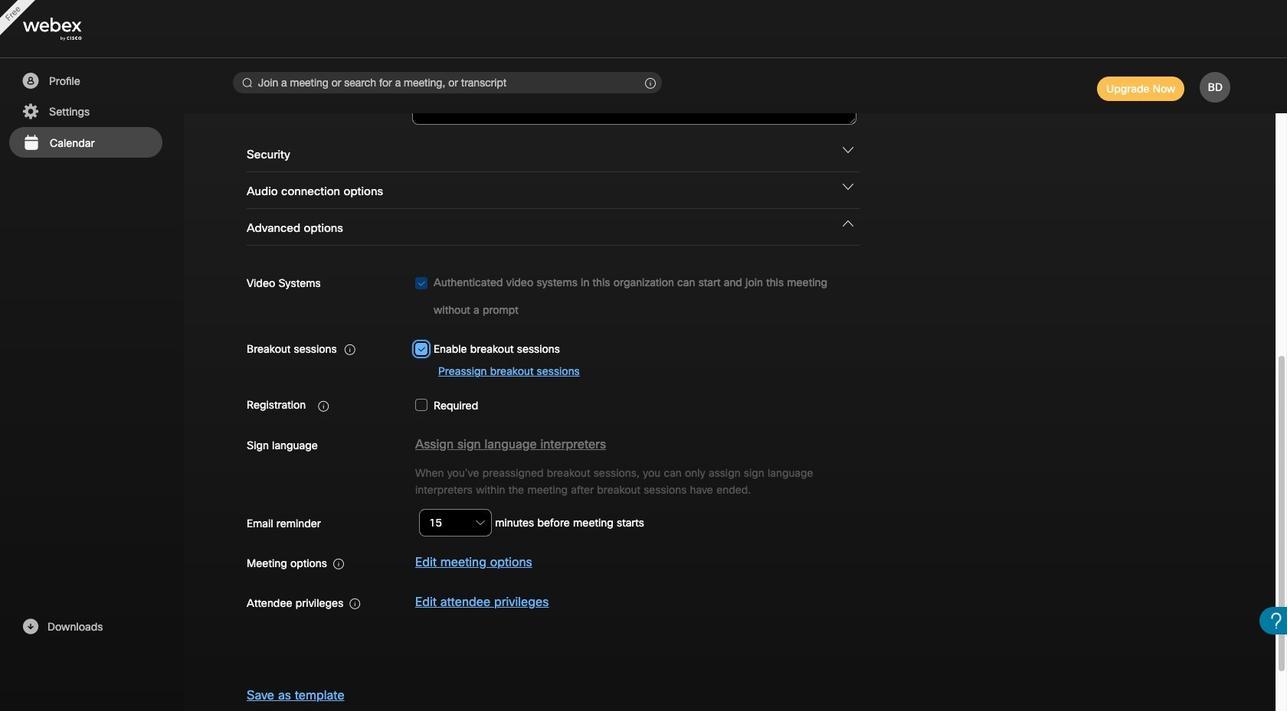 Task type: vqa. For each thing, say whether or not it's contained in the screenshot.
bottom mds check_bold icon
no



Task type: describe. For each thing, give the bounding box(es) containing it.
Join a meeting or search for a meeting, or transcript text field
[[233, 72, 662, 93]]

video systems: authenticated video systems in this organization can start and join this meeting without a prompt element
[[415, 269, 857, 324]]

ng down image inside advanced options region
[[843, 218, 853, 229]]

cisco webex image
[[23, 18, 115, 41]]

mds settings_filled image
[[21, 103, 40, 121]]



Task type: locate. For each thing, give the bounding box(es) containing it.
breakout sessions: enable breakout sessions element
[[415, 335, 560, 363]]

mds content download_filled image
[[21, 618, 40, 637]]

ng down image
[[843, 145, 853, 155], [843, 182, 853, 192], [843, 218, 853, 229]]

mds people circle_filled image
[[21, 72, 40, 90]]

banner
[[0, 0, 1287, 58]]

3 ng down image from the top
[[843, 218, 853, 229]]

2 ng down image from the top
[[843, 182, 853, 192]]

1 vertical spatial ng down image
[[843, 182, 853, 192]]

2 vertical spatial ng down image
[[843, 218, 853, 229]]

mds meetings_filled image
[[21, 134, 41, 152]]

1 ng down image from the top
[[843, 145, 853, 155]]

advanced options region
[[239, 209, 1220, 637]]

0 vertical spatial ng down image
[[843, 145, 853, 155]]



